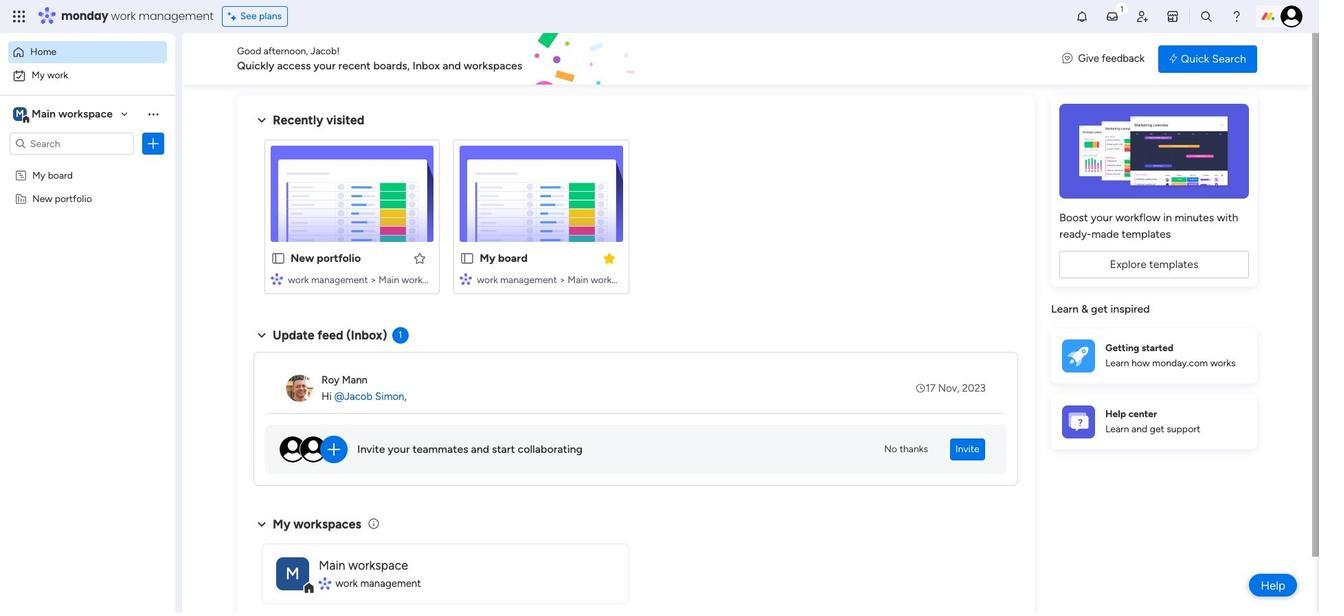 Task type: locate. For each thing, give the bounding box(es) containing it.
Search in workspace field
[[29, 136, 115, 152]]

add to favorites image
[[413, 251, 427, 265]]

1 image
[[1116, 1, 1129, 16]]

workspace selection element
[[13, 106, 115, 124]]

templates image image
[[1064, 104, 1245, 199]]

1 horizontal spatial workspace image
[[276, 557, 309, 590]]

component image
[[271, 273, 283, 285]]

see plans image
[[228, 9, 240, 24]]

0 horizontal spatial workspace image
[[13, 107, 27, 122]]

select product image
[[12, 10, 26, 23]]

remove from favorites image
[[602, 251, 616, 265]]

workspace options image
[[146, 107, 160, 121]]

workspace image
[[13, 107, 27, 122], [276, 557, 309, 590]]

option
[[8, 41, 167, 63], [8, 65, 167, 87], [0, 163, 175, 165]]

getting started element
[[1052, 328, 1258, 383]]

help image
[[1230, 10, 1244, 23]]

options image
[[146, 137, 160, 151]]

monday marketplace image
[[1166, 10, 1180, 23]]

list box
[[0, 160, 175, 396]]

2 vertical spatial option
[[0, 163, 175, 165]]

v2 bolt switch image
[[1170, 51, 1178, 66]]

0 vertical spatial workspace image
[[13, 107, 27, 122]]

invite members image
[[1136, 10, 1150, 23]]



Task type: describe. For each thing, give the bounding box(es) containing it.
v2 user feedback image
[[1063, 51, 1073, 66]]

1 vertical spatial option
[[8, 65, 167, 87]]

quick search results list box
[[254, 129, 1019, 311]]

1 vertical spatial workspace image
[[276, 557, 309, 590]]

close update feed (inbox) image
[[254, 327, 270, 344]]

1 element
[[392, 327, 409, 344]]

close recently visited image
[[254, 112, 270, 129]]

0 vertical spatial option
[[8, 41, 167, 63]]

update feed image
[[1106, 10, 1120, 23]]

close my workspaces image
[[254, 516, 270, 532]]

public board image
[[460, 251, 475, 266]]

roy mann image
[[286, 375, 313, 402]]

notifications image
[[1076, 10, 1089, 23]]

jacob simon image
[[1281, 5, 1303, 27]]

public board image
[[271, 251, 286, 266]]

help center element
[[1052, 394, 1258, 449]]

search everything image
[[1200, 10, 1214, 23]]



Task type: vqa. For each thing, say whether or not it's contained in the screenshot.
the rightmost Workspace icon
no



